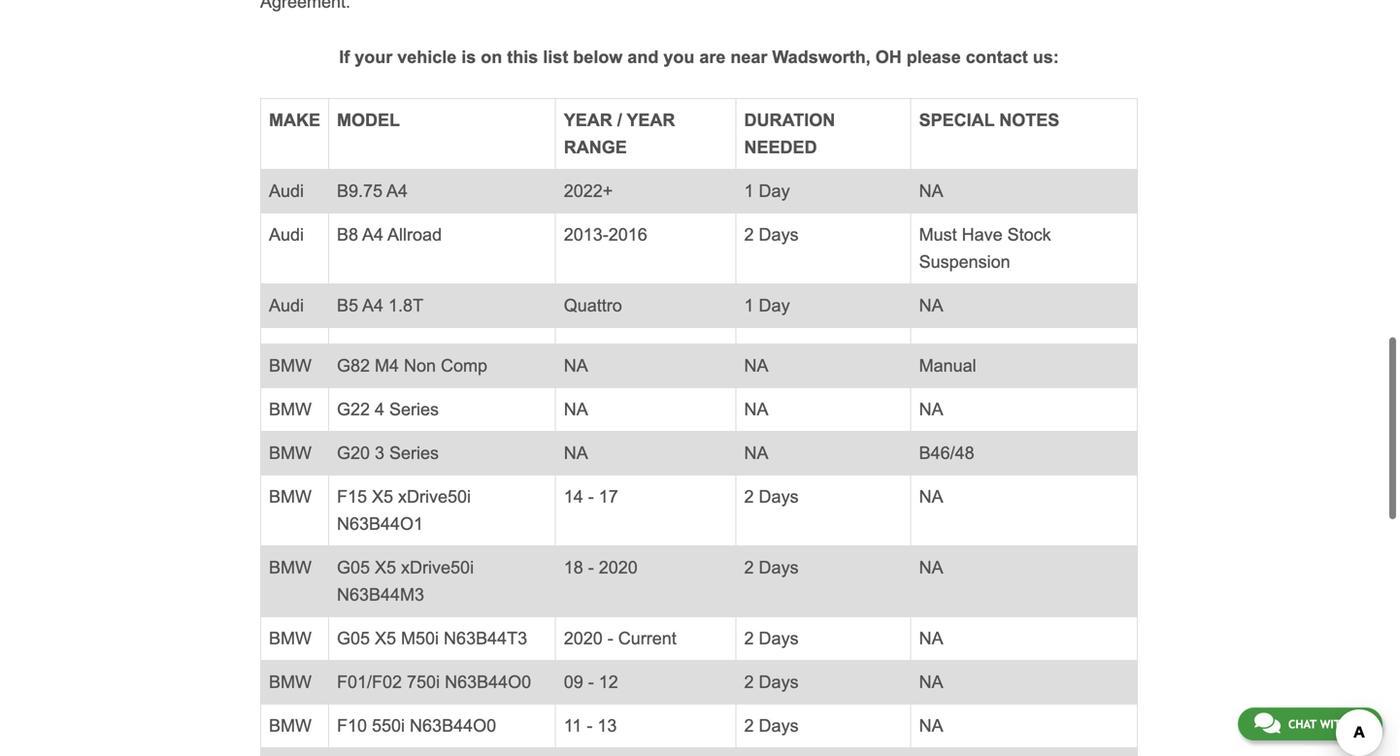 Task type: describe. For each thing, give the bounding box(es) containing it.
days for 2013-2016
[[759, 225, 799, 245]]

f01/f02 750i n63b44o0
[[337, 672, 531, 692]]

2 for 18 - 2020
[[744, 558, 754, 578]]

b46/48
[[919, 443, 975, 463]]

2 for 14 - 17
[[744, 487, 754, 507]]

audi for b5 a4 1.8t
[[269, 296, 304, 315]]

days for 11 - 13
[[759, 716, 799, 736]]

needed
[[744, 137, 817, 157]]

are
[[700, 47, 726, 67]]

13
[[598, 716, 617, 736]]

us
[[1353, 718, 1366, 731]]

bmw for g22 4 series
[[269, 399, 312, 419]]

please
[[907, 47, 961, 67]]

1.8t
[[389, 296, 423, 315]]

g05 x5 m50i n63b44t3
[[337, 629, 527, 649]]

comments image
[[1255, 712, 1281, 735]]

m50i
[[401, 629, 439, 649]]

- for 18
[[588, 558, 594, 578]]

1 vertical spatial 2020
[[564, 629, 603, 649]]

550i
[[372, 716, 405, 736]]

2 days for 09 - 12
[[744, 672, 799, 692]]

x5 for g05 x5 xdrive50i n63b44m3
[[375, 558, 396, 578]]

2020 - current
[[564, 629, 677, 649]]

g20 3 series
[[337, 443, 439, 463]]

b5
[[337, 296, 358, 315]]

must
[[919, 225, 957, 245]]

750i
[[407, 672, 440, 692]]

g05 x5 xdrive50i n63b44m3
[[337, 558, 474, 605]]

special
[[919, 110, 995, 130]]

days for 18 - 2020
[[759, 558, 799, 578]]

g22 4 series
[[337, 399, 439, 419]]

bmw for g20 3 series
[[269, 443, 312, 463]]

11
[[564, 716, 582, 736]]

have
[[962, 225, 1003, 245]]

1 day for quattro
[[744, 296, 790, 315]]

xdrive50i for n63b44m3
[[401, 558, 474, 578]]

chat with us
[[1289, 718, 1366, 731]]

f10
[[337, 716, 367, 736]]

near
[[731, 47, 768, 67]]

- for 11
[[587, 716, 593, 736]]

comp
[[441, 356, 488, 376]]

b8
[[337, 225, 358, 245]]

f01/f02
[[337, 672, 402, 692]]

09 - 12
[[564, 672, 618, 692]]

notes
[[1000, 110, 1060, 130]]

and
[[628, 47, 659, 67]]

us:
[[1033, 47, 1059, 67]]

2016
[[609, 225, 648, 245]]

vehicle
[[397, 47, 457, 67]]

2022+
[[564, 181, 613, 201]]

a4 for b5
[[362, 296, 384, 315]]

if your vehicle is on this list below and you are near wadsworth, oh please contact us:
[[339, 47, 1059, 67]]

14
[[564, 487, 583, 507]]

1 for 2022+
[[744, 181, 754, 201]]

bmw for g05 x5 xdrive50i n63b44m3
[[269, 558, 312, 578]]

stock
[[1008, 225, 1051, 245]]

below
[[573, 47, 623, 67]]

day for 2022+
[[759, 181, 790, 201]]

2 for 2020 - current
[[744, 629, 754, 649]]

b9.75
[[337, 181, 383, 201]]

suspension
[[919, 252, 1011, 272]]

on
[[481, 47, 502, 67]]

2 for 11 - 13
[[744, 716, 754, 736]]

14 - 17
[[564, 487, 618, 507]]

day for quattro
[[759, 296, 790, 315]]

2 year from the left
[[627, 110, 675, 130]]

if
[[339, 47, 350, 67]]

non
[[404, 356, 436, 376]]

- for 09
[[588, 672, 594, 692]]

g22
[[337, 399, 370, 419]]

bmw for f01/f02 750i n63b44o0
[[269, 672, 312, 692]]

m4
[[375, 356, 399, 376]]

f15
[[337, 487, 367, 507]]

chat
[[1289, 718, 1317, 731]]

x5 for f15 x5 xdrive50i n63b44o1
[[372, 487, 393, 507]]

allroad
[[388, 225, 442, 245]]

x5 for g05 x5 m50i n63b44t3
[[375, 629, 396, 649]]

g82
[[337, 356, 370, 376]]



Task type: vqa. For each thing, say whether or not it's contained in the screenshot.
benz
no



Task type: locate. For each thing, give the bounding box(es) containing it.
audi for b9.75 a4
[[269, 181, 304, 201]]

duration needed
[[744, 110, 835, 157]]

n63b44o0
[[445, 672, 531, 692], [410, 716, 496, 736]]

g82 m4 non comp
[[337, 356, 488, 376]]

1 bmw from the top
[[269, 356, 312, 376]]

a4 right b8
[[362, 225, 384, 245]]

is
[[462, 47, 476, 67]]

x5 left m50i at the bottom
[[375, 629, 396, 649]]

1 vertical spatial x5
[[375, 558, 396, 578]]

6 days from the top
[[759, 716, 799, 736]]

2 g05 from the top
[[337, 629, 370, 649]]

3 days from the top
[[759, 558, 799, 578]]

bmw for g05 x5 m50i n63b44t3
[[269, 629, 312, 649]]

1 1 day from the top
[[744, 181, 790, 201]]

1 days from the top
[[759, 225, 799, 245]]

1 vertical spatial 1 day
[[744, 296, 790, 315]]

list
[[543, 47, 568, 67]]

must have stock suspension
[[919, 225, 1051, 272]]

xdrive50i up n63b44m3
[[401, 558, 474, 578]]

2 vertical spatial audi
[[269, 296, 304, 315]]

a4
[[387, 181, 408, 201], [362, 225, 384, 245], [362, 296, 384, 315]]

1 vertical spatial series
[[389, 443, 439, 463]]

0 vertical spatial xdrive50i
[[398, 487, 471, 507]]

- for 14
[[588, 487, 594, 507]]

2013-
[[564, 225, 609, 245]]

0 vertical spatial 1
[[744, 181, 754, 201]]

0 vertical spatial series
[[389, 399, 439, 419]]

2 2 from the top
[[744, 487, 754, 507]]

audi
[[269, 181, 304, 201], [269, 225, 304, 245], [269, 296, 304, 315]]

f10 550i n63b44o0
[[337, 716, 496, 736]]

1 vertical spatial xdrive50i
[[401, 558, 474, 578]]

5 2 from the top
[[744, 672, 754, 692]]

1 2 days from the top
[[744, 225, 799, 245]]

1 vertical spatial audi
[[269, 225, 304, 245]]

1 for quattro
[[744, 296, 754, 315]]

12
[[599, 672, 618, 692]]

a4 for b8
[[362, 225, 384, 245]]

wadsworth,
[[772, 47, 871, 67]]

n63b44o0 down n63b44t3
[[445, 672, 531, 692]]

1 vertical spatial g05
[[337, 629, 370, 649]]

contact
[[966, 47, 1028, 67]]

0 vertical spatial a4
[[387, 181, 408, 201]]

0 vertical spatial 2020
[[599, 558, 638, 578]]

bmw
[[269, 356, 312, 376], [269, 399, 312, 419], [269, 443, 312, 463], [269, 487, 312, 507], [269, 558, 312, 578], [269, 629, 312, 649], [269, 672, 312, 692], [269, 716, 312, 736]]

x5 up n63b44m3
[[375, 558, 396, 578]]

6 bmw from the top
[[269, 629, 312, 649]]

3 2 days from the top
[[744, 558, 799, 578]]

2 days for 11 - 13
[[744, 716, 799, 736]]

2020
[[599, 558, 638, 578], [564, 629, 603, 649]]

0 vertical spatial day
[[759, 181, 790, 201]]

this
[[507, 47, 538, 67]]

n63b44m3
[[337, 585, 424, 605]]

current
[[618, 629, 677, 649]]

0 vertical spatial g05
[[337, 558, 370, 578]]

bmw for f15 x5 xdrive50i n63b44o1
[[269, 487, 312, 507]]

x5 up n63b44o1
[[372, 487, 393, 507]]

- left 17
[[588, 487, 594, 507]]

days for 14 - 17
[[759, 487, 799, 507]]

series right the 3
[[389, 443, 439, 463]]

1 horizontal spatial year
[[627, 110, 675, 130]]

1 vertical spatial 1
[[744, 296, 754, 315]]

1 audi from the top
[[269, 181, 304, 201]]

18 - 2020
[[564, 558, 638, 578]]

0 vertical spatial audi
[[269, 181, 304, 201]]

x5 inside g05 x5 xdrive50i n63b44m3
[[375, 558, 396, 578]]

make
[[269, 110, 320, 130]]

series for g22 4 series
[[389, 399, 439, 419]]

2 2 days from the top
[[744, 487, 799, 507]]

2 days for 18 - 2020
[[744, 558, 799, 578]]

days
[[759, 225, 799, 245], [759, 487, 799, 507], [759, 558, 799, 578], [759, 629, 799, 649], [759, 672, 799, 692], [759, 716, 799, 736]]

a4 for b9.75
[[387, 181, 408, 201]]

2 days
[[744, 225, 799, 245], [744, 487, 799, 507], [744, 558, 799, 578], [744, 629, 799, 649], [744, 672, 799, 692], [744, 716, 799, 736]]

09
[[564, 672, 583, 692]]

special notes
[[919, 110, 1060, 130]]

2 days for 2013-2016
[[744, 225, 799, 245]]

series for g20 3 series
[[389, 443, 439, 463]]

audi down make
[[269, 181, 304, 201]]

xdrive50i inside f15 x5 xdrive50i n63b44o1
[[398, 487, 471, 507]]

g20
[[337, 443, 370, 463]]

audi left b5 at left
[[269, 296, 304, 315]]

2 vertical spatial a4
[[362, 296, 384, 315]]

2 days for 2020 - current
[[744, 629, 799, 649]]

0 vertical spatial 1 day
[[744, 181, 790, 201]]

series right 4
[[389, 399, 439, 419]]

2 1 from the top
[[744, 296, 754, 315]]

4 2 from the top
[[744, 629, 754, 649]]

b5 a4 1.8t
[[337, 296, 423, 315]]

1 day for 2022+
[[744, 181, 790, 201]]

- left current
[[608, 629, 614, 649]]

- right 18
[[588, 558, 594, 578]]

17
[[599, 487, 618, 507]]

1 vertical spatial a4
[[362, 225, 384, 245]]

f15 x5 xdrive50i n63b44o1
[[337, 487, 471, 534]]

- for 2020
[[608, 629, 614, 649]]

xdrive50i
[[398, 487, 471, 507], [401, 558, 474, 578]]

2 for 09 - 12
[[744, 672, 754, 692]]

2 1 day from the top
[[744, 296, 790, 315]]

bmw for f10 550i n63b44o0
[[269, 716, 312, 736]]

2 days from the top
[[759, 487, 799, 507]]

n63b44o0 down f01/f02 750i n63b44o0
[[410, 716, 496, 736]]

- right 09
[[588, 672, 594, 692]]

1 g05 from the top
[[337, 558, 370, 578]]

0 vertical spatial x5
[[372, 487, 393, 507]]

year / year range
[[564, 110, 675, 157]]

n63b44t3
[[444, 629, 527, 649]]

n63b44o1
[[337, 514, 423, 534]]

g05 up f01/f02
[[337, 629, 370, 649]]

5 bmw from the top
[[269, 558, 312, 578]]

n63b44o0 for f10 550i n63b44o0
[[410, 716, 496, 736]]

n63b44o0 for f01/f02 750i n63b44o0
[[445, 672, 531, 692]]

18
[[564, 558, 583, 578]]

4 bmw from the top
[[269, 487, 312, 507]]

range
[[564, 137, 627, 157]]

1 2 from the top
[[744, 225, 754, 245]]

b8 a4 allroad
[[337, 225, 442, 245]]

2 bmw from the top
[[269, 399, 312, 419]]

x5 inside f15 x5 xdrive50i n63b44o1
[[372, 487, 393, 507]]

g05 up n63b44m3
[[337, 558, 370, 578]]

3 audi from the top
[[269, 296, 304, 315]]

-
[[588, 487, 594, 507], [588, 558, 594, 578], [608, 629, 614, 649], [588, 672, 594, 692], [587, 716, 593, 736]]

4
[[375, 399, 385, 419]]

2 days for 14 - 17
[[744, 487, 799, 507]]

g05 for g05 x5 xdrive50i n63b44m3
[[337, 558, 370, 578]]

6 2 days from the top
[[744, 716, 799, 736]]

/
[[617, 110, 622, 130]]

2020 up 09 - 12 on the left bottom of the page
[[564, 629, 603, 649]]

g05 inside g05 x5 xdrive50i n63b44m3
[[337, 558, 370, 578]]

- right 11
[[587, 716, 593, 736]]

6 2 from the top
[[744, 716, 754, 736]]

g05 for g05 x5 m50i n63b44t3
[[337, 629, 370, 649]]

g05
[[337, 558, 370, 578], [337, 629, 370, 649]]

with
[[1320, 718, 1349, 731]]

model
[[337, 110, 400, 130]]

day
[[759, 181, 790, 201], [759, 296, 790, 315]]

2 day from the top
[[759, 296, 790, 315]]

4 2 days from the top
[[744, 629, 799, 649]]

days for 2020 - current
[[759, 629, 799, 649]]

2
[[744, 225, 754, 245], [744, 487, 754, 507], [744, 558, 754, 578], [744, 629, 754, 649], [744, 672, 754, 692], [744, 716, 754, 736]]

year
[[564, 110, 613, 130], [627, 110, 675, 130]]

manual
[[919, 356, 977, 376]]

a4 right b9.75
[[387, 181, 408, 201]]

1 vertical spatial n63b44o0
[[410, 716, 496, 736]]

audi left b8
[[269, 225, 304, 245]]

4 days from the top
[[759, 629, 799, 649]]

series
[[389, 399, 439, 419], [389, 443, 439, 463]]

days for 09 - 12
[[759, 672, 799, 692]]

8 bmw from the top
[[269, 716, 312, 736]]

3 2 from the top
[[744, 558, 754, 578]]

you
[[664, 47, 695, 67]]

a4 right b5 at left
[[362, 296, 384, 315]]

2 series from the top
[[389, 443, 439, 463]]

b9.75 a4
[[337, 181, 408, 201]]

bmw for g82 m4 non comp
[[269, 356, 312, 376]]

3 bmw from the top
[[269, 443, 312, 463]]

1 1 from the top
[[744, 181, 754, 201]]

xdrive50i inside g05 x5 xdrive50i n63b44m3
[[401, 558, 474, 578]]

2013-2016
[[564, 225, 648, 245]]

2020 right 18
[[599, 558, 638, 578]]

0 horizontal spatial year
[[564, 110, 613, 130]]

2 vertical spatial x5
[[375, 629, 396, 649]]

quattro
[[564, 296, 622, 315]]

xdrive50i for n63b44o1
[[398, 487, 471, 507]]

your
[[355, 47, 393, 67]]

1 vertical spatial day
[[759, 296, 790, 315]]

1 year from the left
[[564, 110, 613, 130]]

year up range at left
[[564, 110, 613, 130]]

audi for b8 a4 allroad
[[269, 225, 304, 245]]

1
[[744, 181, 754, 201], [744, 296, 754, 315]]

2 for 2013-2016
[[744, 225, 754, 245]]

duration
[[744, 110, 835, 130]]

x5
[[372, 487, 393, 507], [375, 558, 396, 578], [375, 629, 396, 649]]

5 2 days from the top
[[744, 672, 799, 692]]

7 bmw from the top
[[269, 672, 312, 692]]

1 day
[[744, 181, 790, 201], [744, 296, 790, 315]]

1 day from the top
[[759, 181, 790, 201]]

2 audi from the top
[[269, 225, 304, 245]]

3
[[375, 443, 385, 463]]

xdrive50i up n63b44o1
[[398, 487, 471, 507]]

1 series from the top
[[389, 399, 439, 419]]

oh
[[876, 47, 902, 67]]

year right /
[[627, 110, 675, 130]]

chat with us link
[[1238, 708, 1383, 741]]

na
[[919, 181, 944, 201], [919, 296, 944, 315], [564, 356, 588, 376], [744, 356, 769, 376], [564, 399, 588, 419], [744, 399, 769, 419], [919, 399, 944, 419], [564, 443, 588, 463], [744, 443, 769, 463], [919, 487, 944, 507], [919, 558, 944, 578], [919, 629, 944, 649], [919, 672, 944, 692], [919, 716, 944, 736]]

5 days from the top
[[759, 672, 799, 692]]

11 - 13
[[564, 716, 617, 736]]

0 vertical spatial n63b44o0
[[445, 672, 531, 692]]



